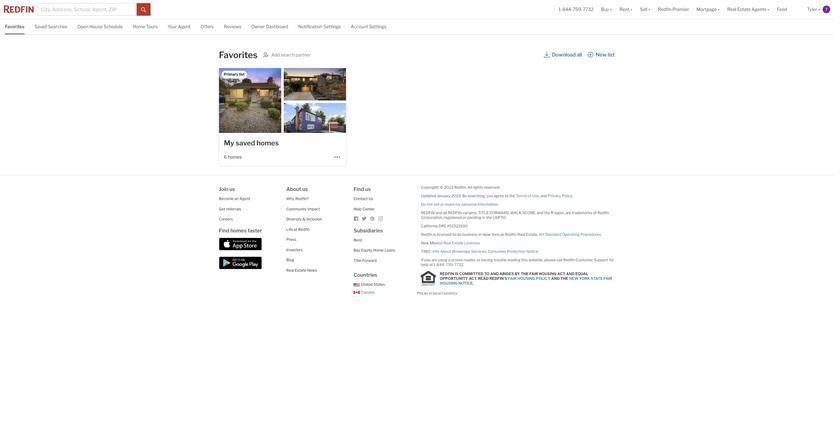 Task type: locate. For each thing, give the bounding box(es) containing it.
1 horizontal spatial you
[[487, 194, 493, 198]]

redfin right as
[[505, 232, 517, 237]]

using
[[438, 258, 448, 263]]

all inside button
[[577, 52, 582, 58]]

you
[[487, 194, 493, 198], [424, 258, 431, 263]]

1 horizontal spatial find
[[354, 186, 364, 192]]

photo of 629 beloit ave, kensington, ca 94708 image
[[284, 68, 346, 101]]

you up information
[[487, 194, 493, 198]]

to
[[484, 271, 490, 276]]

agent right an
[[240, 196, 250, 201]]

my saved homes
[[224, 139, 279, 147]]

redfin down the 1-844-759-7732 . at the right of page
[[440, 271, 454, 276]]

dashboard
[[266, 24, 288, 29]]

to left do
[[453, 232, 456, 237]]

local
[[433, 291, 441, 296]]

if you are using a screen reader, or having trouble reading this website, please call redfin customer support for help at
[[421, 258, 614, 267]]

add search partner
[[272, 52, 311, 58]]

3 ▾ from the left
[[649, 7, 651, 12]]

find down careers button
[[219, 228, 229, 234]]

housing inside 'redfin is committed to and abides by the fair housing act and equal opportunity act. read redfin's'
[[539, 271, 557, 276]]

california
[[421, 224, 438, 229]]

privacy policy link
[[548, 194, 572, 198]]

or left pending
[[463, 215, 467, 220]]

0 vertical spatial 844-
[[563, 7, 573, 12]]

community impact button
[[286, 207, 320, 211]]

1 horizontal spatial list
[[608, 52, 615, 58]]

homes
[[257, 139, 279, 147], [228, 154, 242, 160], [230, 228, 247, 234]]

1 horizontal spatial all
[[577, 52, 582, 58]]

to right agree on the top
[[505, 194, 509, 198]]

, left privacy
[[539, 194, 540, 198]]

home tours
[[133, 24, 158, 29]]

real right "mortgage ▾" on the right top of page
[[728, 7, 737, 12]]

ny
[[539, 232, 545, 237]]

0 horizontal spatial favorites
[[5, 24, 24, 29]]

real estate news
[[286, 268, 317, 273]]

are right the logos,
[[566, 211, 571, 215]]

1 horizontal spatial estate
[[452, 241, 464, 246]]

redfin right call
[[563, 258, 575, 263]]

or inside redfin and all redfin variants, title forward, walk score, and the r logos, are trademarks of redfin corporation, registered or pending in the uspto.
[[463, 215, 467, 220]]

get
[[219, 207, 225, 211]]

york
[[579, 276, 590, 281]]

by
[[515, 271, 520, 276]]

1 vertical spatial 7732
[[455, 263, 464, 267]]

account
[[351, 24, 368, 29]]

▾
[[610, 7, 612, 12], [631, 7, 633, 12], [649, 7, 651, 12], [718, 7, 720, 12], [768, 7, 770, 12], [819, 7, 821, 12]]

. right privacy
[[572, 194, 573, 198]]

impact
[[308, 207, 320, 211]]

1-844-759-7732 link up is
[[434, 263, 464, 267]]

you right if
[[424, 258, 431, 263]]

1 vertical spatial estate
[[452, 241, 464, 246]]

the right by
[[521, 271, 529, 276]]

0 vertical spatial 1-844-759-7732 link
[[559, 7, 594, 12]]

1 horizontal spatial home
[[373, 248, 384, 253]]

4 ▾ from the left
[[718, 7, 720, 12]]

0 horizontal spatial 1-
[[434, 263, 437, 267]]

2 horizontal spatial new
[[596, 52, 607, 58]]

1 horizontal spatial 1-844-759-7732 link
[[559, 7, 594, 12]]

2 settings from the left
[[369, 24, 387, 29]]

City, Address, School, Agent, ZIP search field
[[37, 3, 137, 16]]

favorites left saved
[[5, 24, 24, 29]]

us
[[369, 196, 373, 201]]

0 horizontal spatial us
[[230, 186, 235, 192]]

at right life
[[294, 227, 297, 232]]

estate for agents
[[738, 7, 751, 12]]

or down services
[[477, 258, 481, 263]]

homes right 6
[[228, 154, 242, 160]]

0 vertical spatial or
[[440, 202, 444, 207]]

0 horizontal spatial or
[[440, 202, 444, 207]]

act.
[[469, 276, 477, 281]]

0 horizontal spatial are
[[432, 258, 437, 263]]

2 horizontal spatial and
[[566, 271, 575, 276]]

my
[[455, 202, 461, 207]]

0 horizontal spatial 1-844-759-7732 link
[[434, 263, 464, 267]]

0 horizontal spatial 759-
[[446, 263, 455, 267]]

0 vertical spatial 7732
[[583, 7, 594, 12]]

0 vertical spatial to
[[505, 194, 509, 198]]

currency
[[442, 291, 457, 296]]

759- for 1-844-759-7732 .
[[446, 263, 455, 267]]

1 vertical spatial all
[[443, 211, 447, 215]]

information
[[478, 202, 498, 207]]

redfin inside redfin and all redfin variants, title forward, walk score, and the r logos, are trademarks of redfin corporation, registered or pending in the uspto.
[[598, 211, 609, 215]]

1 vertical spatial 844-
[[437, 263, 446, 267]]

find up contact
[[354, 186, 364, 192]]

open house schedule link
[[77, 19, 123, 34]]

act
[[558, 271, 565, 276]]

notice
[[527, 249, 538, 254]]

in left local
[[429, 291, 432, 296]]

▾ for mortgage ▾
[[718, 7, 720, 12]]

estate left news
[[295, 268, 306, 273]]

0 vertical spatial at
[[294, 227, 297, 232]]

are left using
[[432, 258, 437, 263]]

0 horizontal spatial 7732
[[455, 263, 464, 267]]

redfin twitter image
[[362, 216, 367, 221]]

0 vertical spatial are
[[566, 211, 571, 215]]

redfin right trademarks
[[598, 211, 609, 215]]

home left tours
[[133, 24, 145, 29]]

1 us from the left
[[230, 186, 235, 192]]

favorites up primary list at left
[[219, 50, 258, 60]]

all right the download
[[577, 52, 582, 58]]

1 horizontal spatial agent
[[240, 196, 250, 201]]

do
[[457, 232, 462, 237]]

a
[[448, 258, 451, 263]]

0 vertical spatial in
[[482, 215, 486, 220]]

1 horizontal spatial settings
[[369, 24, 387, 29]]

call
[[557, 258, 563, 263]]

1 ▾ from the left
[[610, 7, 612, 12]]

7732 for 1-844-759-7732
[[583, 7, 594, 12]]

1 horizontal spatial 1-
[[559, 7, 563, 12]]

1-844-759-7732
[[559, 7, 594, 12]]

new for new list
[[596, 52, 607, 58]]

and right act
[[566, 271, 575, 276]]

list for new list
[[608, 52, 615, 58]]

download all button
[[544, 49, 583, 61]]

1 vertical spatial find
[[219, 228, 229, 234]]

2 vertical spatial in
[[429, 291, 432, 296]]

▾ for tyler ▾
[[819, 7, 821, 12]]

2 horizontal spatial or
[[477, 258, 481, 263]]

list inside button
[[608, 52, 615, 58]]

0 horizontal spatial settings
[[324, 24, 341, 29]]

0 vertical spatial about
[[286, 186, 301, 192]]

2 us from the left
[[302, 186, 308, 192]]

2 horizontal spatial estate
[[738, 7, 751, 12]]

3 us from the left
[[365, 186, 371, 192]]

owner dashboard
[[251, 24, 288, 29]]

2 horizontal spatial us
[[365, 186, 371, 192]]

estate inside 'link'
[[738, 7, 751, 12]]

redfin left premier
[[658, 7, 672, 12]]

info
[[433, 249, 440, 254]]

agent right your
[[178, 24, 191, 29]]

1 vertical spatial 759-
[[446, 263, 455, 267]]

1 vertical spatial to
[[453, 232, 456, 237]]

brokerage
[[452, 249, 471, 254]]

1 vertical spatial new
[[483, 232, 491, 237]]

settings for notification settings
[[324, 24, 341, 29]]

estate left agents
[[738, 7, 751, 12]]

1 settings from the left
[[324, 24, 341, 29]]

of right trademarks
[[593, 211, 597, 215]]

▾ right tyler
[[819, 7, 821, 12]]

redfin and all redfin variants, title forward, walk score, and the r logos, are trademarks of redfin corporation, registered or pending in the uspto.
[[421, 211, 609, 220]]

at right help
[[429, 263, 433, 267]]

find
[[354, 186, 364, 192], [219, 228, 229, 234]]

. down agree on the top
[[498, 202, 499, 207]]

0 horizontal spatial new
[[421, 241, 429, 246]]

1 vertical spatial homes
[[228, 154, 242, 160]]

community impact
[[286, 207, 320, 211]]

agents
[[752, 7, 767, 12]]

mortgage ▾ button
[[697, 0, 720, 19]]

1 horizontal spatial 759-
[[573, 7, 583, 12]]

download the redfin app on the apple app store image
[[219, 238, 262, 250]]

all inside redfin and all redfin variants, title forward, walk score, and the r logos, are trademarks of redfin corporation, registered or pending in the uspto.
[[443, 211, 447, 215]]

premier
[[673, 7, 689, 12]]

0 vertical spatial ,
[[539, 194, 540, 198]]

1 horizontal spatial or
[[463, 215, 467, 220]]

find for find us
[[354, 186, 364, 192]]

▾ right rent
[[631, 7, 633, 12]]

1 horizontal spatial the
[[561, 276, 569, 281]]

us up redfin?
[[302, 186, 308, 192]]

2 horizontal spatial fair
[[604, 276, 612, 281]]

0 horizontal spatial estate
[[295, 268, 306, 273]]

▾ right agents
[[768, 7, 770, 12]]

us for find us
[[365, 186, 371, 192]]

fair inside 'redfin is committed to and abides by the fair housing act and equal opportunity act. read redfin's'
[[530, 271, 538, 276]]

standard
[[545, 232, 561, 237]]

0 vertical spatial of
[[528, 194, 532, 198]]

0 horizontal spatial ,
[[487, 249, 487, 254]]

▾ for rent ▾
[[631, 7, 633, 12]]

are inside the if you are using a screen reader, or having trouble reading this website, please call redfin customer support for help at
[[432, 258, 437, 263]]

.
[[572, 194, 573, 198], [498, 202, 499, 207], [464, 263, 464, 267], [473, 281, 474, 286]]

0 vertical spatial favorites
[[5, 24, 24, 29]]

the left terms
[[509, 194, 515, 198]]

redfin instagram image
[[378, 216, 383, 221]]

the left new
[[561, 276, 569, 281]]

redfin inside 'redfin is committed to and abides by the fair housing act and equal opportunity act. read redfin's'
[[440, 271, 454, 276]]

share
[[445, 202, 455, 207]]

0 horizontal spatial to
[[453, 232, 456, 237]]

your agent link
[[168, 19, 191, 34]]

us up us
[[365, 186, 371, 192]]

1-844-759-7732 link left buy
[[559, 7, 594, 12]]

1 horizontal spatial of
[[593, 211, 597, 215]]

1 horizontal spatial 844-
[[563, 7, 573, 12]]

or
[[440, 202, 444, 207], [463, 215, 467, 220], [477, 258, 481, 263]]

settings right account
[[369, 24, 387, 29]]

redfin down not
[[421, 211, 435, 215]]

1 vertical spatial or
[[463, 215, 467, 220]]

having
[[481, 258, 493, 263]]

. down committed
[[473, 281, 474, 286]]

services
[[471, 249, 487, 254]]

homes up download the redfin app on the apple app store image
[[230, 228, 247, 234]]

redfin is licensed to do business in new york as redfin real estate. ny standard operating procedures
[[421, 232, 601, 237]]

0 vertical spatial agent
[[178, 24, 191, 29]]

1 vertical spatial ,
[[487, 249, 487, 254]]

settings right notification at the left top of the page
[[324, 24, 341, 29]]

privacy
[[548, 194, 561, 198]]

faster
[[248, 228, 262, 234]]

estate down do
[[452, 241, 464, 246]]

for
[[609, 258, 614, 263]]

▾ right mortgage
[[718, 7, 720, 12]]

canadian flag image
[[354, 291, 360, 294]]

6 ▾ from the left
[[819, 7, 821, 12]]

submit search image
[[141, 7, 146, 12]]

0 vertical spatial new
[[596, 52, 607, 58]]

redfin inside the if you are using a screen reader, or having trouble reading this website, please call redfin customer support for help at
[[563, 258, 575, 263]]

download
[[552, 52, 576, 58]]

1 vertical spatial home
[[373, 248, 384, 253]]

house
[[89, 24, 103, 29]]

or right sell
[[440, 202, 444, 207]]

1 vertical spatial 1-
[[434, 263, 437, 267]]

▾ right sell
[[649, 7, 651, 12]]

2 vertical spatial new
[[421, 241, 429, 246]]

0 vertical spatial list
[[608, 52, 615, 58]]

▾ for buy ▾
[[610, 7, 612, 12]]

settings inside account settings link
[[369, 24, 387, 29]]

if
[[421, 258, 424, 263]]

mortgage ▾
[[697, 7, 720, 12]]

open
[[77, 24, 88, 29]]

1 vertical spatial list
[[239, 72, 245, 77]]

forward
[[362, 258, 377, 263]]

redfin premier button
[[654, 0, 693, 19]]

7732 left buy
[[583, 7, 594, 12]]

new inside button
[[596, 52, 607, 58]]

0 vertical spatial 1-
[[559, 7, 563, 12]]

home left loans
[[373, 248, 384, 253]]

join
[[219, 186, 228, 192]]

1 vertical spatial agent
[[240, 196, 250, 201]]

title forward
[[354, 258, 377, 263]]

5 ▾ from the left
[[768, 7, 770, 12]]

7732 for 1-844-759-7732 .
[[455, 263, 464, 267]]

us right join in the left top of the page
[[230, 186, 235, 192]]

is
[[455, 271, 459, 276]]

fair
[[530, 271, 538, 276], [508, 276, 517, 281], [604, 276, 612, 281]]

2 ▾ from the left
[[631, 7, 633, 12]]

in right pending
[[482, 215, 486, 220]]

0 vertical spatial home
[[133, 24, 145, 29]]

2 horizontal spatial housing
[[539, 271, 557, 276]]

searching,
[[468, 194, 486, 198]]

0 horizontal spatial at
[[294, 227, 297, 232]]

agree
[[494, 194, 504, 198]]

▾ right buy
[[610, 7, 612, 12]]

not
[[427, 202, 433, 207]]

1 vertical spatial 1-844-759-7732 link
[[434, 263, 464, 267]]

about up using
[[440, 249, 451, 254]]

1 vertical spatial about
[[440, 249, 451, 254]]

the left uspto.
[[486, 215, 492, 220]]

redfin pinterest image
[[370, 216, 375, 221]]

0 horizontal spatial the
[[521, 271, 529, 276]]

1-
[[559, 7, 563, 12], [434, 263, 437, 267]]

1 horizontal spatial about
[[440, 249, 451, 254]]

1 vertical spatial favorites
[[219, 50, 258, 60]]

partner
[[296, 52, 311, 58]]

download the redfin app from the google play store image
[[219, 257, 262, 269]]

7732 up is
[[455, 263, 464, 267]]

1 vertical spatial of
[[593, 211, 597, 215]]

new for new mexico real estate licenses
[[421, 241, 429, 246]]

investors button
[[286, 248, 303, 252]]

1 horizontal spatial are
[[566, 211, 571, 215]]

0 vertical spatial estate
[[738, 7, 751, 12]]

title
[[478, 211, 489, 215]]

and right "policy"
[[551, 276, 560, 281]]

homes right the saved
[[257, 139, 279, 147]]

1 vertical spatial are
[[432, 258, 437, 263]]

trouble
[[494, 258, 507, 263]]

1- for 1-844-759-7732
[[559, 7, 563, 12]]

of left use
[[528, 194, 532, 198]]

reading
[[507, 258, 521, 263]]

r
[[551, 211, 554, 215]]

#01521930
[[447, 224, 468, 229]]

all down share at the right
[[443, 211, 447, 215]]

uspto.
[[493, 215, 506, 220]]

1 horizontal spatial to
[[505, 194, 509, 198]]

and right 'to'
[[490, 271, 499, 276]]

0 vertical spatial all
[[577, 52, 582, 58]]

offers link
[[201, 19, 214, 34]]

redfin for is
[[440, 271, 454, 276]]

settings inside the notification settings link
[[324, 24, 341, 29]]

2 vertical spatial estate
[[295, 268, 306, 273]]

in right business
[[479, 232, 482, 237]]

, up having
[[487, 249, 487, 254]]

2 vertical spatial homes
[[230, 228, 247, 234]]

0 horizontal spatial of
[[528, 194, 532, 198]]

0 horizontal spatial you
[[424, 258, 431, 263]]

0 horizontal spatial all
[[443, 211, 447, 215]]

are
[[566, 211, 571, 215], [432, 258, 437, 263]]

reviews link
[[224, 19, 241, 34]]

canada link
[[354, 290, 375, 295]]

my
[[224, 139, 234, 147]]

about up why
[[286, 186, 301, 192]]

1 horizontal spatial and
[[551, 276, 560, 281]]

0 horizontal spatial 844-
[[437, 263, 446, 267]]

estate for news
[[295, 268, 306, 273]]

1 vertical spatial you
[[424, 258, 431, 263]]

2 horizontal spatial in
[[482, 215, 486, 220]]

new mexico real estate licenses
[[421, 241, 480, 246]]

0 horizontal spatial find
[[219, 228, 229, 234]]

the left "r"
[[544, 211, 550, 215]]



Task type: describe. For each thing, give the bounding box(es) containing it.
new
[[569, 276, 579, 281]]

your
[[168, 24, 177, 29]]

redfin down my
[[448, 211, 462, 215]]

notice
[[459, 281, 473, 286]]

new list button
[[588, 49, 615, 61]]

united states
[[361, 282, 385, 287]]

1 horizontal spatial housing
[[518, 276, 535, 281]]

find for find homes faster
[[219, 228, 229, 234]]

2 horizontal spatial the
[[544, 211, 550, 215]]

saved
[[34, 24, 47, 29]]

list for primary list
[[239, 72, 245, 77]]

0 horizontal spatial in
[[429, 291, 432, 296]]

help center
[[354, 207, 375, 211]]

account settings link
[[351, 19, 387, 34]]

state
[[591, 276, 603, 281]]

do not sell or share my personal information link
[[421, 202, 498, 207]]

states
[[374, 282, 385, 287]]

this
[[522, 258, 528, 263]]

fair inside new york state fair housing notice
[[604, 276, 612, 281]]

search
[[281, 52, 295, 58]]

and right use
[[541, 194, 547, 198]]

why
[[286, 196, 295, 201]]

customer
[[576, 258, 593, 263]]

in inside redfin and all redfin variants, title forward, walk score, and the r logos, are trademarks of redfin corporation, registered or pending in the uspto.
[[482, 215, 486, 220]]

copyright:
[[421, 185, 439, 190]]

become an agent
[[219, 196, 250, 201]]

real down the 'blog' at the bottom left of the page
[[286, 268, 294, 273]]

1- for 1-844-759-7732 .
[[434, 263, 437, 267]]

blog button
[[286, 258, 294, 263]]

owner
[[251, 24, 265, 29]]

join us
[[219, 186, 235, 192]]

housing inside new york state fair housing notice
[[440, 281, 458, 286]]

york
[[492, 232, 500, 237]]

844- for 1-844-759-7732
[[563, 7, 573, 12]]

trec: info about brokerage services , consumer protection notice
[[421, 249, 538, 254]]

759- for 1-844-759-7732
[[573, 7, 583, 12]]

prices
[[417, 291, 428, 296]]

saved searches link
[[34, 19, 67, 34]]

0 horizontal spatial fair
[[508, 276, 517, 281]]

©
[[440, 185, 443, 190]]

homes for find homes faster
[[230, 228, 247, 234]]

offers
[[201, 24, 214, 29]]

policy
[[536, 276, 551, 281]]

6
[[224, 154, 227, 160]]

as
[[500, 232, 504, 237]]

real left estate.
[[518, 232, 525, 237]]

contact us button
[[354, 196, 373, 201]]

real estate licenses link
[[444, 241, 480, 246]]

fair housing policy link
[[508, 276, 551, 281]]

the inside 'redfin is committed to and abides by the fair housing act and equal opportunity act. read redfin's'
[[521, 271, 529, 276]]

redfin for and
[[421, 211, 435, 215]]

bay
[[354, 248, 360, 253]]

referrals
[[226, 207, 241, 211]]

0 horizontal spatial agent
[[178, 24, 191, 29]]

reserved.
[[484, 185, 500, 190]]

procedures
[[581, 232, 601, 237]]

searches
[[48, 24, 67, 29]]

0 horizontal spatial the
[[486, 215, 492, 220]]

tours
[[146, 24, 158, 29]]

redfin down &
[[298, 227, 310, 232]]

1 vertical spatial in
[[479, 232, 482, 237]]

rent ▾ button
[[616, 0, 636, 19]]

blog
[[286, 258, 294, 263]]

settings for account settings
[[369, 24, 387, 29]]

fair housing policy and the
[[508, 276, 569, 281]]

1 horizontal spatial favorites
[[219, 50, 258, 60]]

consumer protection notice link
[[488, 249, 538, 254]]

redfin left the is
[[421, 232, 433, 237]]

0 vertical spatial homes
[[257, 139, 279, 147]]

download all
[[552, 52, 582, 58]]

help
[[354, 207, 362, 211]]

1 horizontal spatial the
[[509, 194, 515, 198]]

pending
[[467, 215, 482, 220]]

us for join us
[[230, 186, 235, 192]]

equal housing opportunity image
[[421, 271, 436, 286]]

copyright: © 2023 redfin. all rights reserved.
[[421, 185, 500, 190]]

0 horizontal spatial and
[[490, 271, 499, 276]]

licensed
[[437, 232, 452, 237]]

rent
[[620, 7, 630, 12]]

use
[[532, 194, 539, 198]]

you inside the if you are using a screen reader, or having trouble reading this website, please call redfin customer support for help at
[[424, 258, 431, 263]]

1 horizontal spatial new
[[483, 232, 491, 237]]

add search partner button
[[263, 52, 311, 58]]

of inside redfin and all redfin variants, title forward, walk score, and the r logos, are trademarks of redfin corporation, registered or pending in the uspto.
[[593, 211, 597, 215]]

real inside 'link'
[[728, 7, 737, 12]]

▾ inside 'link'
[[768, 7, 770, 12]]

at inside the if you are using a screen reader, or having trouble reading this website, please call redfin customer support for help at
[[429, 263, 433, 267]]

account settings
[[351, 24, 387, 29]]

redfin is committed to and abides by the fair housing act and equal opportunity act. read redfin's
[[440, 271, 588, 281]]

diversity
[[286, 217, 302, 222]]

trec:
[[421, 249, 432, 254]]

redfin facebook image
[[354, 216, 359, 221]]

us flag image
[[354, 284, 360, 287]]

rent ▾ button
[[620, 0, 633, 19]]

tyler ▾
[[807, 7, 821, 12]]

buy ▾ button
[[598, 0, 616, 19]]

new york state fair housing notice link
[[440, 276, 612, 286]]

or inside the if you are using a screen reader, or having trouble reading this website, please call redfin customer support for help at
[[477, 258, 481, 263]]

redfin inside button
[[658, 7, 672, 12]]

feed
[[777, 7, 787, 12]]

rent. button
[[354, 238, 363, 243]]

about us
[[286, 186, 308, 192]]

0 horizontal spatial home
[[133, 24, 145, 29]]

opportunity
[[440, 276, 468, 281]]

us for about us
[[302, 186, 308, 192]]

become
[[219, 196, 234, 201]]

redfin premier
[[658, 7, 689, 12]]

844- for 1-844-759-7732 .
[[437, 263, 446, 267]]

mortgage ▾ button
[[693, 0, 724, 19]]

reader,
[[464, 258, 476, 263]]

photo of 7004 carol ct, el cerrito, ca 94530 image
[[284, 103, 346, 148]]

investors
[[286, 248, 303, 252]]

add
[[272, 52, 280, 58]]

. right the 'screen'
[[464, 263, 464, 267]]

real down licensed on the bottom right of page
[[444, 241, 451, 246]]

notification settings link
[[298, 19, 341, 34]]

why redfin? button
[[286, 196, 309, 201]]

and right score,
[[537, 211, 544, 215]]

committed
[[459, 271, 484, 276]]

and down sell
[[436, 211, 442, 215]]

variants,
[[463, 211, 478, 215]]

▾ for sell ▾
[[649, 7, 651, 12]]

1 horizontal spatial ,
[[539, 194, 540, 198]]

trademarks
[[572, 211, 593, 215]]

news
[[307, 268, 317, 273]]

are inside redfin and all redfin variants, title forward, walk score, and the r logos, are trademarks of redfin corporation, registered or pending in the uspto.
[[566, 211, 571, 215]]

redfin?
[[295, 196, 309, 201]]

center
[[363, 207, 375, 211]]

photo of 5712 solano ave, richmond, ca 94805 image
[[219, 68, 281, 133]]

homes for 6 homes
[[228, 154, 242, 160]]

redfin's
[[490, 276, 507, 281]]

mexico
[[430, 241, 443, 246]]

info about brokerage services link
[[433, 249, 487, 254]]

&
[[303, 217, 306, 222]]

user photo image
[[823, 6, 831, 13]]

tyler
[[807, 7, 818, 12]]



Task type: vqa. For each thing, say whether or not it's contained in the screenshot.
equal housing opportunity image
yes



